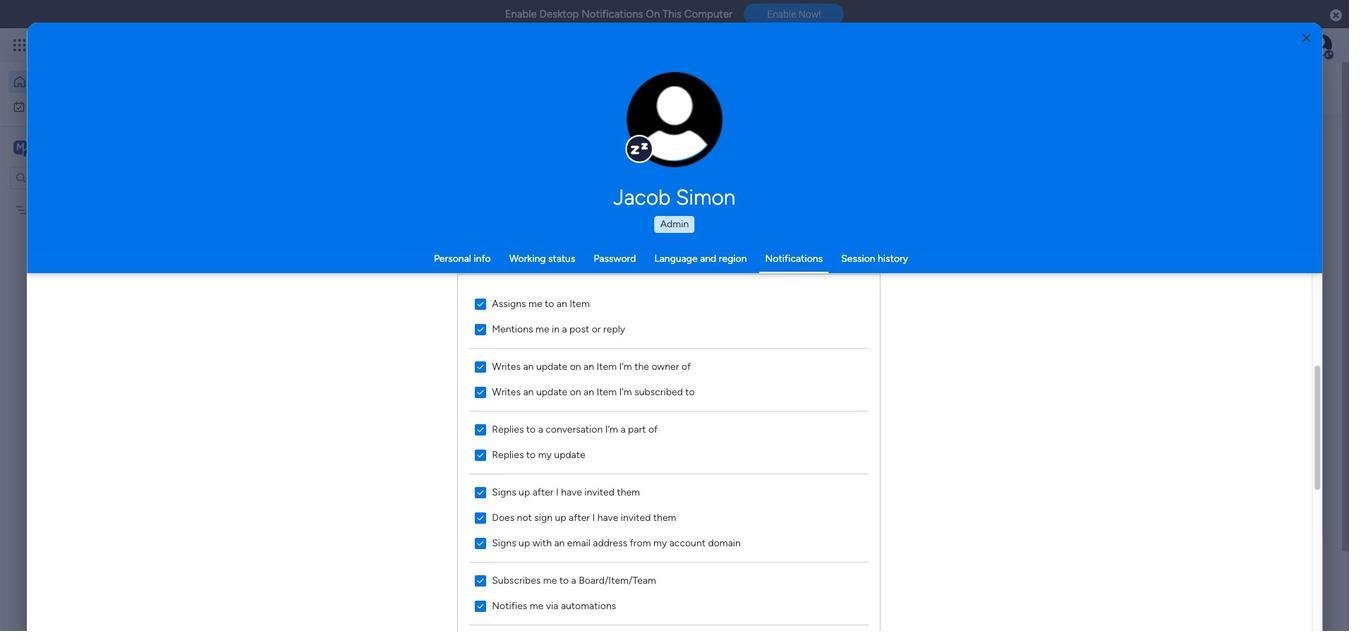 Task type: vqa. For each thing, say whether or not it's contained in the screenshot.
Assigns
yes



Task type: describe. For each thing, give the bounding box(es) containing it.
0 vertical spatial my
[[539, 449, 552, 461]]

0 horizontal spatial invited
[[585, 486, 615, 498]]

1 vertical spatial and
[[484, 483, 503, 496]]

subscribes
[[492, 574, 541, 586]]

an up the replies to a conversation i'm a part of
[[524, 386, 534, 398]]

i'm for the
[[620, 360, 632, 372]]

1 horizontal spatial notifications
[[766, 253, 823, 265]]

board
[[49, 204, 75, 216]]

1 vertical spatial main
[[389, 310, 410, 322]]

an up "mentions me in a post or reply"
[[557, 298, 568, 310]]

>
[[380, 310, 387, 322]]

to up replies to my update
[[527, 423, 536, 435]]

now!
[[799, 9, 821, 20]]

workspace image
[[13, 139, 28, 155]]

enable now!
[[767, 9, 821, 20]]

session history
[[841, 253, 908, 265]]

assigns
[[492, 298, 526, 310]]

up for after
[[519, 486, 530, 498]]

change profile picture button
[[627, 72, 723, 168]]

0 vertical spatial after
[[533, 486, 554, 498]]

select product image
[[13, 38, 27, 52]]

domain
[[708, 537, 741, 549]]

enable for enable desktop notifications on this computer
[[505, 8, 537, 20]]

from
[[630, 537, 651, 549]]

install our mobile app
[[1110, 249, 1214, 262]]

my work button
[[8, 95, 152, 118]]

item for subscribed
[[597, 386, 617, 398]]

status
[[548, 253, 576, 265]]

notifies
[[492, 600, 528, 612]]

my for my work
[[31, 100, 45, 112]]

writes for writes an update on an item i'm the owner of
[[492, 360, 521, 372]]

teammates
[[424, 483, 481, 496]]

collaborating
[[532, 483, 599, 496]]

conversation
[[546, 423, 603, 435]]

to right subscribed on the bottom of page
[[686, 386, 695, 398]]

2 vertical spatial i'm
[[606, 423, 618, 435]]

region
[[719, 253, 747, 265]]

writes for writes an update on an item i'm subscribed to
[[492, 386, 521, 398]]

subscribes me to a board/item/team
[[492, 574, 657, 586]]

session history link
[[841, 253, 908, 265]]

part
[[628, 423, 646, 435]]

desktop
[[540, 8, 579, 20]]

mentions
[[492, 323, 533, 335]]

a right in
[[562, 323, 567, 335]]

me for mentions
[[536, 323, 550, 335]]

info
[[474, 253, 491, 265]]

picture
[[661, 139, 689, 150]]

0 horizontal spatial have
[[562, 486, 582, 498]]

with
[[533, 537, 552, 549]]

on
[[646, 8, 660, 20]]

via
[[546, 600, 559, 612]]

m
[[16, 141, 25, 153]]

enable now! button
[[744, 4, 844, 25]]

jacob simon image
[[1310, 34, 1333, 56]]

0 horizontal spatial workspace
[[60, 140, 116, 154]]

account
[[670, 537, 706, 549]]

password
[[594, 253, 636, 265]]

mentions me in a post or reply
[[492, 323, 626, 335]]

board/item/team
[[579, 574, 657, 586]]

personal info link
[[434, 253, 491, 265]]

0 vertical spatial of
[[682, 360, 691, 372]]

home
[[32, 76, 59, 88]]

or
[[592, 323, 601, 335]]

to up 'start'
[[527, 449, 536, 461]]

personal
[[434, 253, 471, 265]]

signs up after i have invited them
[[492, 486, 640, 498]]

update for writes an update on an item i'm the owner of
[[537, 360, 568, 372]]

signs for signs up with an email address from my account domain
[[492, 537, 517, 549]]

notifies me via automations
[[492, 600, 617, 612]]

work inside 'button'
[[47, 100, 69, 112]]

personal info
[[434, 253, 491, 265]]

jacob simon button
[[481, 185, 869, 210]]

this
[[663, 8, 682, 20]]

replies to my update
[[492, 449, 586, 461]]

not
[[517, 511, 532, 523]]

password link
[[594, 253, 636, 265]]

i'm for subscribed
[[620, 386, 632, 398]]

dapulse close image
[[1331, 8, 1343, 23]]

writes an update on an item i'm the owner of
[[492, 360, 691, 372]]

change
[[645, 127, 677, 138]]

writes an update on an item i'm subscribed to
[[492, 386, 695, 398]]

invite
[[367, 483, 396, 496]]

admin
[[660, 218, 689, 230]]

me for assigns
[[529, 298, 543, 310]]

0 vertical spatial item
[[570, 298, 590, 310]]

reply
[[604, 323, 626, 335]]

management
[[320, 310, 378, 322]]

my work
[[31, 100, 69, 112]]

our
[[1140, 249, 1158, 262]]

me for subscribes
[[543, 574, 557, 586]]

main workspace
[[32, 140, 116, 154]]

invite your teammates and start collaborating
[[367, 483, 599, 496]]

1 horizontal spatial invited
[[621, 511, 651, 523]]

jacob
[[614, 185, 671, 210]]

item for the
[[597, 360, 617, 372]]

assigns me to an item
[[492, 298, 590, 310]]

a up the automations
[[572, 574, 577, 586]]

an down writes an update on an item i'm the owner of
[[584, 386, 594, 398]]

language and region
[[655, 253, 747, 265]]



Task type: locate. For each thing, give the bounding box(es) containing it.
1 replies from the top
[[492, 423, 524, 435]]

up for with
[[519, 537, 530, 549]]

working
[[509, 253, 546, 265]]

option
[[0, 197, 180, 200]]

install our mobile app link
[[1110, 248, 1286, 264]]

replies for replies to my update
[[492, 449, 524, 461]]

an down mentions
[[524, 360, 534, 372]]

0 horizontal spatial and
[[484, 483, 503, 496]]

mobile
[[1160, 249, 1192, 262]]

of
[[682, 360, 691, 372], [649, 423, 658, 435]]

invited
[[585, 486, 615, 498], [621, 511, 651, 523]]

signs
[[492, 486, 517, 498], [492, 537, 517, 549]]

workspace selection element
[[13, 139, 118, 157]]

history
[[878, 253, 908, 265]]

computer
[[685, 8, 733, 20]]

and
[[700, 253, 717, 265], [484, 483, 503, 496]]

i up does not sign up after i have invited them
[[556, 486, 559, 498]]

region containing assigns me to an item
[[458, 274, 881, 631]]

me for notifies
[[530, 600, 544, 612]]

2 vertical spatial up
[[519, 537, 530, 549]]

0 vertical spatial invited
[[585, 486, 615, 498]]

1 vertical spatial invited
[[621, 511, 651, 523]]

0 horizontal spatial main
[[32, 140, 57, 154]]

notifications right region
[[766, 253, 823, 265]]

me left in
[[536, 323, 550, 335]]

profile
[[679, 127, 705, 138]]

main inside workspace selection element
[[32, 140, 57, 154]]

work
[[47, 100, 69, 112], [296, 310, 317, 322]]

2 replies from the top
[[492, 449, 524, 461]]

to up in
[[545, 298, 555, 310]]

item
[[570, 298, 590, 310], [597, 360, 617, 372], [597, 386, 617, 398]]

my board
[[33, 204, 75, 216]]

0 vertical spatial have
[[562, 486, 582, 498]]

1 signs from the top
[[492, 486, 517, 498]]

item down writes an update on an item i'm the owner of
[[597, 386, 617, 398]]

work down home
[[47, 100, 69, 112]]

1 horizontal spatial enable
[[767, 9, 797, 20]]

my down home
[[31, 100, 45, 112]]

0 vertical spatial i
[[556, 486, 559, 498]]

0 vertical spatial update
[[537, 360, 568, 372]]

on up writes an update on an item i'm subscribed to
[[570, 360, 581, 372]]

jacob simon
[[614, 185, 736, 210]]

an right with
[[555, 537, 565, 549]]

0 horizontal spatial i
[[556, 486, 559, 498]]

invited up from
[[621, 511, 651, 523]]

on for the
[[570, 360, 581, 372]]

working status link
[[509, 253, 576, 265]]

subscribed
[[635, 386, 683, 398]]

0 vertical spatial my
[[31, 100, 45, 112]]

0 horizontal spatial work
[[47, 100, 69, 112]]

up
[[519, 486, 530, 498], [555, 511, 567, 523], [519, 537, 530, 549]]

region
[[458, 274, 881, 631]]

Search in workspace field
[[30, 169, 118, 186]]

i'm
[[620, 360, 632, 372], [620, 386, 632, 398], [606, 423, 618, 435]]

main
[[32, 140, 57, 154], [389, 310, 410, 322]]

app
[[1195, 249, 1214, 262]]

simon
[[676, 185, 736, 210]]

add to favorites image
[[442, 286, 456, 300]]

my inside 'button'
[[31, 100, 45, 112]]

1 vertical spatial workspace
[[413, 310, 460, 322]]

replies
[[492, 423, 524, 435], [492, 449, 524, 461]]

work management > main workspace link
[[272, 172, 469, 330]]

1 horizontal spatial of
[[682, 360, 691, 372]]

in
[[552, 323, 560, 335]]

1 vertical spatial replies
[[492, 449, 524, 461]]

email
[[568, 537, 591, 549]]

up up not
[[519, 486, 530, 498]]

address
[[593, 537, 628, 549]]

update down in
[[537, 360, 568, 372]]

1 vertical spatial my
[[33, 204, 47, 216]]

1 vertical spatial them
[[654, 511, 677, 523]]

1 horizontal spatial after
[[569, 511, 590, 523]]

after
[[533, 486, 554, 498], [569, 511, 590, 523]]

me left via
[[530, 600, 544, 612]]

install
[[1110, 249, 1137, 262]]

me up via
[[543, 574, 557, 586]]

1 horizontal spatial work
[[296, 310, 317, 322]]

i'm left subscribed on the bottom of page
[[620, 386, 632, 398]]

1 vertical spatial after
[[569, 511, 590, 523]]

1 horizontal spatial them
[[654, 511, 677, 523]]

replies to a conversation i'm a part of
[[492, 423, 658, 435]]

notifications
[[582, 8, 643, 20], [766, 253, 823, 265]]

0 vertical spatial replies
[[492, 423, 524, 435]]

enable inside button
[[767, 9, 797, 20]]

1 vertical spatial up
[[555, 511, 567, 523]]

1 vertical spatial my
[[654, 537, 667, 549]]

0 vertical spatial on
[[570, 360, 581, 372]]

1 vertical spatial have
[[598, 511, 619, 523]]

the
[[635, 360, 649, 372]]

a
[[562, 323, 567, 335], [539, 423, 544, 435], [621, 423, 626, 435], [572, 574, 577, 586]]

of right part
[[649, 423, 658, 435]]

change profile picture
[[645, 127, 705, 150]]

replies for replies to a conversation i'm a part of
[[492, 423, 524, 435]]

post
[[570, 323, 590, 335]]

them
[[617, 486, 640, 498], [654, 511, 677, 523]]

does
[[492, 511, 515, 523]]

0 vertical spatial i'm
[[620, 360, 632, 372]]

1 writes from the top
[[492, 360, 521, 372]]

0 horizontal spatial enable
[[505, 8, 537, 20]]

1 vertical spatial update
[[537, 386, 568, 398]]

on
[[570, 360, 581, 372], [570, 386, 581, 398]]

update for writes an update on an item i'm subscribed to
[[537, 386, 568, 398]]

0 horizontal spatial my
[[539, 449, 552, 461]]

1 horizontal spatial i
[[593, 511, 595, 523]]

1 horizontal spatial and
[[700, 253, 717, 265]]

on for subscribed
[[570, 386, 581, 398]]

writes
[[492, 360, 521, 372], [492, 386, 521, 398]]

i up the address
[[593, 511, 595, 523]]

i'm left the
[[620, 360, 632, 372]]

my board list box
[[0, 195, 180, 412]]

1 vertical spatial i'm
[[620, 386, 632, 398]]

update up conversation
[[537, 386, 568, 398]]

to up notifies me via automations
[[560, 574, 569, 586]]

my down conversation
[[539, 449, 552, 461]]

a left part
[[621, 423, 626, 435]]

enable for enable now!
[[767, 9, 797, 20]]

notifications link
[[766, 253, 823, 265]]

signs down does
[[492, 537, 517, 549]]

a up replies to my update
[[539, 423, 544, 435]]

enable desktop notifications on this computer
[[505, 8, 733, 20]]

language
[[655, 253, 698, 265]]

signs up does
[[492, 486, 517, 498]]

2 writes from the top
[[492, 386, 521, 398]]

1 vertical spatial notifications
[[766, 253, 823, 265]]

my
[[539, 449, 552, 461], [654, 537, 667, 549]]

0 horizontal spatial of
[[649, 423, 658, 435]]

up right sign
[[555, 511, 567, 523]]

after up email
[[569, 511, 590, 523]]

1 vertical spatial signs
[[492, 537, 517, 549]]

1 vertical spatial work
[[296, 310, 317, 322]]

1 vertical spatial on
[[570, 386, 581, 398]]

0 horizontal spatial them
[[617, 486, 640, 498]]

them up account
[[654, 511, 677, 523]]

owner
[[652, 360, 680, 372]]

enable left desktop
[[505, 8, 537, 20]]

workspace
[[60, 140, 116, 154], [413, 310, 460, 322]]

work left management
[[296, 310, 317, 322]]

replies up 'start'
[[492, 449, 524, 461]]

have up the address
[[598, 511, 619, 523]]

0 vertical spatial writes
[[492, 360, 521, 372]]

my for my board
[[33, 204, 47, 216]]

signs up with an email address from my account domain
[[492, 537, 741, 549]]

automations
[[561, 600, 617, 612]]

1 on from the top
[[570, 360, 581, 372]]

home button
[[8, 71, 152, 93]]

an up writes an update on an item i'm subscribed to
[[584, 360, 594, 372]]

1 horizontal spatial have
[[598, 511, 619, 523]]

0 vertical spatial them
[[617, 486, 640, 498]]

2 vertical spatial update
[[554, 449, 586, 461]]

workspace up search in workspace field
[[60, 140, 116, 154]]

0 vertical spatial up
[[519, 486, 530, 498]]

0 horizontal spatial notifications
[[582, 8, 643, 20]]

i'm left part
[[606, 423, 618, 435]]

me right assigns
[[529, 298, 543, 310]]

0 vertical spatial work
[[47, 100, 69, 112]]

enable
[[505, 8, 537, 20], [767, 9, 797, 20]]

them up does not sign up after i have invited them
[[617, 486, 640, 498]]

2 vertical spatial item
[[597, 386, 617, 398]]

0 vertical spatial signs
[[492, 486, 517, 498]]

0 vertical spatial main
[[32, 140, 57, 154]]

i
[[556, 486, 559, 498], [593, 511, 595, 523]]

my right from
[[654, 537, 667, 549]]

up left with
[[519, 537, 530, 549]]

me
[[529, 298, 543, 310], [536, 323, 550, 335], [543, 574, 557, 586], [530, 600, 544, 612]]

1 vertical spatial writes
[[492, 386, 521, 398]]

after up sign
[[533, 486, 554, 498]]

notifications left on
[[582, 8, 643, 20]]

enable left now!
[[767, 9, 797, 20]]

on down writes an update on an item i'm the owner of
[[570, 386, 581, 398]]

1 horizontal spatial my
[[654, 537, 667, 549]]

item up the post
[[570, 298, 590, 310]]

and left region
[[700, 253, 717, 265]]

language and region link
[[655, 253, 747, 265]]

1 horizontal spatial main
[[389, 310, 410, 322]]

invited up does not sign up after i have invited them
[[585, 486, 615, 498]]

does not sign up after i have invited them
[[492, 511, 677, 523]]

signs for signs up after i have invited them
[[492, 486, 517, 498]]

close image
[[1303, 33, 1311, 43]]

0 vertical spatial and
[[700, 253, 717, 265]]

working status
[[509, 253, 576, 265]]

main right >
[[389, 310, 410, 322]]

have
[[562, 486, 582, 498], [598, 511, 619, 523]]

item up writes an update on an item i'm subscribed to
[[597, 360, 617, 372]]

replies up replies to my update
[[492, 423, 524, 435]]

1 vertical spatial i
[[593, 511, 595, 523]]

sign
[[535, 511, 553, 523]]

of right the owner
[[682, 360, 691, 372]]

workspace down add to favorites icon
[[413, 310, 460, 322]]

work management > main workspace
[[296, 310, 460, 322]]

update down conversation
[[554, 449, 586, 461]]

1 vertical spatial item
[[597, 360, 617, 372]]

and left 'start'
[[484, 483, 503, 496]]

to
[[545, 298, 555, 310], [686, 386, 695, 398], [527, 423, 536, 435], [527, 449, 536, 461], [560, 574, 569, 586]]

my left the board
[[33, 204, 47, 216]]

my inside list box
[[33, 204, 47, 216]]

your
[[398, 483, 421, 496]]

have up does not sign up after i have invited them
[[562, 486, 582, 498]]

start
[[505, 483, 529, 496]]

0 horizontal spatial after
[[533, 486, 554, 498]]

1 vertical spatial of
[[649, 423, 658, 435]]

main right workspace "image"
[[32, 140, 57, 154]]

session
[[841, 253, 876, 265]]

0 vertical spatial workspace
[[60, 140, 116, 154]]

0 vertical spatial notifications
[[582, 8, 643, 20]]

2 on from the top
[[570, 386, 581, 398]]

2 signs from the top
[[492, 537, 517, 549]]

update
[[537, 360, 568, 372], [537, 386, 568, 398], [554, 449, 586, 461]]

1 horizontal spatial workspace
[[413, 310, 460, 322]]



